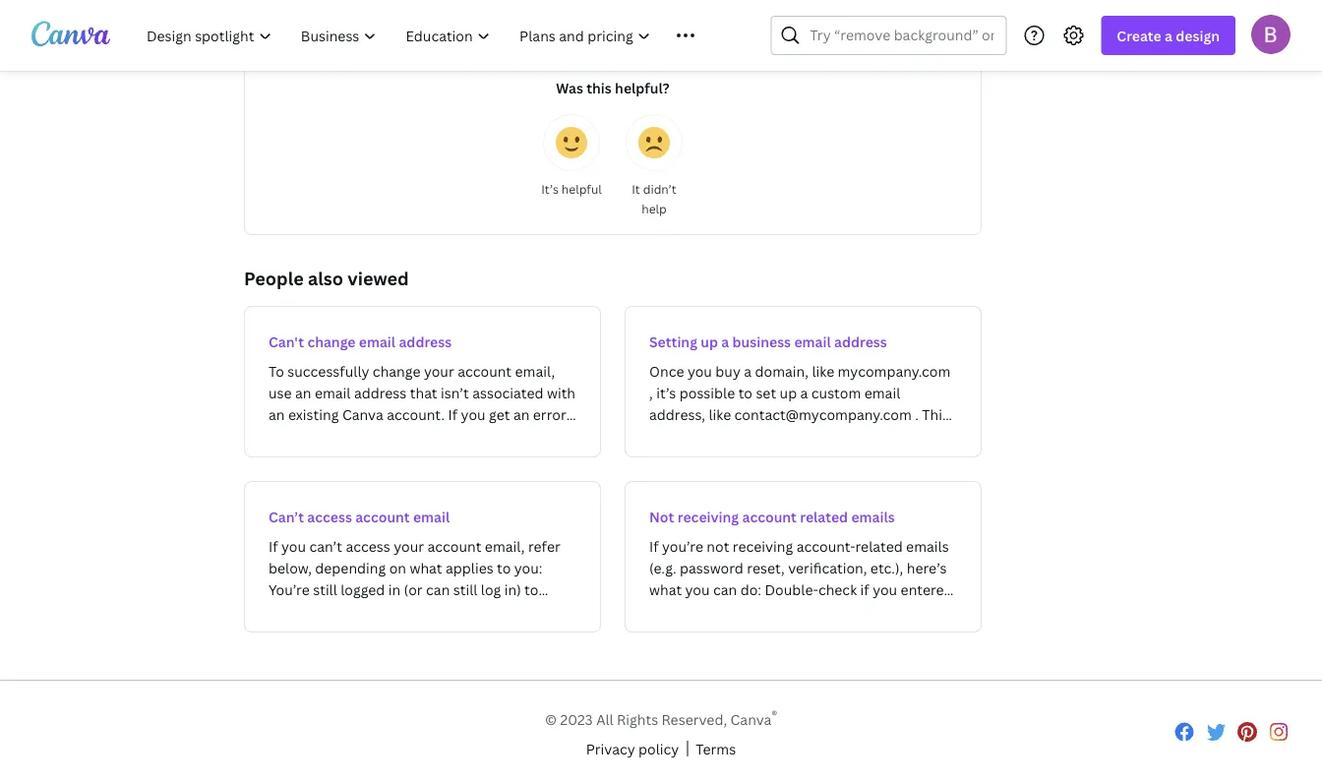 Task type: locate. For each thing, give the bounding box(es) containing it.
receiving
[[678, 507, 739, 526]]

emails
[[851, 507, 895, 526]]

can't
[[269, 332, 304, 351]]

can't access account email link
[[244, 481, 601, 633]]

it's
[[541, 181, 559, 197]]

helpful
[[562, 181, 602, 197]]

account for email
[[355, 507, 410, 526]]

0 horizontal spatial account
[[355, 507, 410, 526]]

was this helpful?
[[556, 78, 670, 97]]

account right access
[[355, 507, 410, 526]]

access
[[307, 507, 352, 526]]

account left related
[[742, 507, 797, 526]]

privacy policy link
[[586, 738, 679, 760]]

2 address from the left
[[834, 332, 887, 351]]

1 horizontal spatial account
[[742, 507, 797, 526]]

up
[[701, 332, 718, 351]]

account
[[355, 507, 410, 526], [742, 507, 797, 526]]

can't
[[269, 507, 304, 526]]

this
[[587, 78, 612, 97]]

1 horizontal spatial a
[[1165, 26, 1173, 45]]

0 vertical spatial a
[[1165, 26, 1173, 45]]

change
[[307, 332, 356, 351]]

1 address from the left
[[399, 332, 452, 351]]

terms
[[696, 739, 736, 758]]

© 2023 all rights reserved, canva ®
[[545, 707, 777, 729]]

setting
[[649, 332, 697, 351]]

1 vertical spatial a
[[721, 332, 729, 351]]

terms link
[[696, 738, 736, 760]]

0 horizontal spatial email
[[359, 332, 396, 351]]

also
[[308, 266, 343, 290]]

2 account from the left
[[742, 507, 797, 526]]

account for related
[[742, 507, 797, 526]]

it's helpful
[[541, 181, 602, 197]]

create
[[1117, 26, 1162, 45]]

top level navigation element
[[134, 16, 723, 55], [134, 16, 723, 55]]

canva
[[730, 710, 772, 729]]

a
[[1165, 26, 1173, 45], [721, 332, 729, 351]]

help
[[642, 200, 667, 216]]

not receiving account related emails link
[[625, 481, 982, 633]]

2023
[[560, 710, 593, 729]]

0 horizontal spatial address
[[399, 332, 452, 351]]

can't access account email
[[269, 507, 450, 526]]

a left design
[[1165, 26, 1173, 45]]

not
[[649, 507, 674, 526]]

people also viewed
[[244, 266, 409, 290]]

rights
[[617, 710, 658, 729]]

business
[[732, 332, 791, 351]]

address
[[399, 332, 452, 351], [834, 332, 887, 351]]

email
[[359, 332, 396, 351], [794, 332, 831, 351], [413, 507, 450, 526]]

it didn't help
[[632, 181, 677, 216]]

setting up a business email address link
[[625, 306, 982, 457]]

1 account from the left
[[355, 507, 410, 526]]

1 horizontal spatial address
[[834, 332, 887, 351]]

create a design
[[1117, 26, 1220, 45]]

a right up
[[721, 332, 729, 351]]



Task type: vqa. For each thing, say whether or not it's contained in the screenshot.
It's helpful
yes



Task type: describe. For each thing, give the bounding box(es) containing it.
2 horizontal spatial email
[[794, 332, 831, 351]]

was
[[556, 78, 583, 97]]

a inside dropdown button
[[1165, 26, 1173, 45]]

create a design button
[[1101, 16, 1236, 55]]

privacy
[[586, 739, 635, 758]]

setting up a business email address
[[649, 332, 887, 351]]

design
[[1176, 26, 1220, 45]]

all
[[596, 710, 614, 729]]

1 horizontal spatial email
[[413, 507, 450, 526]]

it
[[632, 181, 640, 197]]

related
[[800, 507, 848, 526]]

0 horizontal spatial a
[[721, 332, 729, 351]]

people
[[244, 266, 304, 290]]

😔 image
[[638, 127, 670, 158]]

policy
[[639, 739, 679, 758]]

Try "remove background" or "brand kit" search field
[[810, 17, 994, 54]]

not receiving account related emails
[[649, 507, 895, 526]]

reserved,
[[662, 710, 727, 729]]

can't change email address
[[269, 332, 452, 351]]

didn't
[[643, 181, 677, 197]]

®
[[772, 707, 777, 723]]

bob builder image
[[1251, 15, 1291, 54]]

©
[[545, 710, 557, 729]]

viewed
[[348, 266, 409, 290]]

🙂 image
[[556, 127, 587, 158]]

can't change email address link
[[244, 306, 601, 457]]

privacy policy
[[586, 739, 679, 758]]

helpful?
[[615, 78, 670, 97]]



